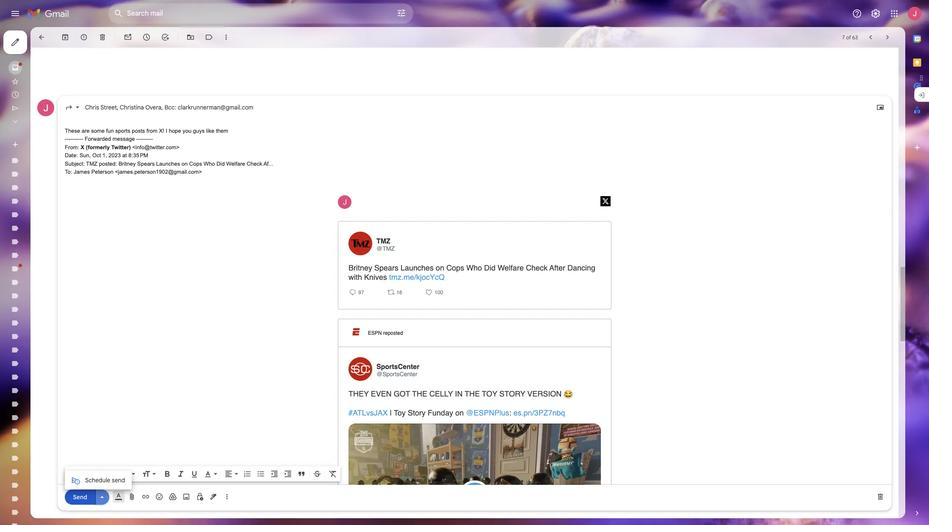 Task type: locate. For each thing, give the bounding box(es) containing it.
add to tasks image
[[161, 33, 169, 41]]

1 horizontal spatial tmz
[[376, 238, 390, 245]]

spears
[[137, 161, 155, 167], [374, 264, 399, 273]]

peterson
[[91, 169, 113, 175]]

espn reposted
[[368, 331, 403, 337]]

bcc:
[[164, 104, 176, 112]]

0 vertical spatial did
[[216, 161, 225, 167]]

1 horizontal spatial spears
[[374, 264, 399, 273]]

1 horizontal spatial check
[[526, 264, 548, 273]]

0 horizontal spatial ,
[[117, 104, 118, 112]]

snooze image
[[142, 33, 151, 41]]

spears up knives
[[374, 264, 399, 273]]

6 - from the left
[[74, 136, 76, 142]]

on up <james.peterson1902@gmail.com> at the top
[[182, 161, 188, 167]]

0 horizontal spatial the
[[412, 390, 427, 399]]

af...
[[263, 161, 273, 167]]

the right got
[[412, 390, 427, 399]]

sportscenter's video image
[[349, 424, 601, 526]]

toggle confidential mode image
[[196, 493, 204, 502]]

1 , from the left
[[117, 104, 118, 112]]

1 horizontal spatial welfare
[[498, 264, 524, 273]]

9 - from the left
[[79, 136, 81, 142]]

welfare
[[226, 161, 245, 167], [498, 264, 524, 273]]

<info@twitter.com>
[[132, 144, 179, 151]]

0 vertical spatial cops
[[189, 161, 202, 167]]

7 of 63
[[842, 34, 858, 40]]

archive image
[[61, 33, 69, 41]]

12 - from the left
[[138, 136, 140, 142]]

back to inbox image
[[37, 33, 46, 41]]

spears inside britney spears launches on cops who did welfare check after dancing with knives
[[374, 264, 399, 273]]

schedule send
[[85, 477, 125, 485]]

(formerly
[[86, 144, 110, 151]]

x!
[[159, 128, 164, 134]]

, left 'christina'
[[117, 104, 118, 112]]

these are some fun sports posts from x! i hope you guys like them
[[65, 128, 230, 134]]

1 vertical spatial launches
[[401, 264, 434, 273]]

0 horizontal spatial tmz
[[86, 161, 97, 167]]

tab list
[[905, 27, 929, 495]]

like image
[[425, 289, 433, 297]]

, left bcc:
[[161, 104, 163, 112]]

1 horizontal spatial ,
[[161, 104, 163, 112]]

gmail image
[[27, 5, 73, 22]]

1 horizontal spatial the
[[465, 390, 480, 399]]

delete image
[[98, 33, 107, 41]]

11 - from the left
[[136, 136, 138, 142]]

indent more ‪(⌘])‬ image
[[284, 470, 292, 479]]

tmz
[[86, 161, 97, 167], [376, 238, 390, 245]]

100
[[433, 290, 443, 296]]

😂 image
[[564, 391, 573, 400]]

got
[[394, 390, 410, 399]]

17 - from the left
[[147, 136, 149, 142]]

100 link
[[433, 290, 443, 297]]

james
[[74, 169, 90, 175]]

labels image
[[205, 33, 213, 41]]

2 - from the left
[[67, 136, 68, 142]]

0 vertical spatial welfare
[[226, 161, 245, 167]]

navigation
[[0, 27, 102, 526]]

0 vertical spatial on
[[182, 161, 188, 167]]

16 - from the left
[[146, 136, 147, 142]]

1 vertical spatial cops
[[446, 264, 464, 273]]

more options image
[[224, 493, 230, 502]]

launches inside britney spears launches on cops who did welfare check after dancing with knives
[[401, 264, 434, 273]]

main menu image
[[10, 8, 20, 19]]

1 horizontal spatial britney
[[349, 264, 372, 273]]

the right the in
[[465, 390, 480, 399]]

you
[[183, 128, 191, 134]]

more image
[[222, 33, 230, 41]]

3 - from the left
[[68, 136, 70, 142]]

0 horizontal spatial who
[[204, 161, 215, 167]]

1 horizontal spatial on
[[436, 264, 444, 273]]

tmz inside the ---------- forwarded message --------- from: x (formerly twitter) <info@twitter.com> date: sun, oct 1, 2023 at 8:35 pm subject: tmz posted: britney spears launches on cops who did welfare check af... to: james peterson <james.peterson1902@gmail.com>
[[86, 161, 97, 167]]

britney spears launches on cops who did welfare check after dancing with knives
[[349, 264, 595, 282]]

at
[[122, 153, 127, 159]]

chris street , christina overa , bcc: clarkrunnerman@gmail.com
[[85, 104, 253, 112]]

retweet image
[[387, 289, 395, 297]]

|
[[390, 409, 392, 418]]

0 horizontal spatial on
[[182, 161, 188, 167]]

overa
[[145, 104, 161, 112]]

launches
[[156, 161, 180, 167], [401, 264, 434, 273]]

reposted
[[383, 331, 403, 337]]

1 vertical spatial tmz
[[376, 238, 390, 245]]

launches inside the ---------- forwarded message --------- from: x (formerly twitter) <info@twitter.com> date: sun, oct 1, 2023 at 8:35 pm subject: tmz posted: britney spears launches on cops who did welfare check af... to: james peterson <james.peterson1902@gmail.com>
[[156, 161, 180, 167]]

espn reposted link
[[338, 320, 611, 348]]

undo ‪(⌘z)‬ image
[[68, 470, 77, 479]]

strikethrough ‪(⌘⇧x)‬ image
[[313, 470, 321, 479]]

13 - from the left
[[140, 136, 142, 142]]

8 - from the left
[[78, 136, 79, 142]]

attach files image
[[128, 493, 136, 502]]

5 - from the left
[[72, 136, 74, 142]]

16
[[395, 290, 402, 296]]

2 , from the left
[[161, 104, 163, 112]]

did inside britney spears launches on cops who did welfare check after dancing with knives
[[484, 264, 496, 273]]

they
[[349, 390, 369, 399]]

check
[[247, 161, 262, 167], [526, 264, 548, 273]]

@espnplus link
[[466, 409, 509, 418]]

1 vertical spatial on
[[436, 264, 444, 273]]

sports
[[115, 128, 130, 134]]

fun
[[106, 128, 114, 134]]

97
[[357, 290, 364, 296]]

did inside the ---------- forwarded message --------- from: x (formerly twitter) <info@twitter.com> date: sun, oct 1, 2023 at 8:35 pm subject: tmz posted: britney spears launches on cops who did welfare check af... to: james peterson <james.peterson1902@gmail.com>
[[216, 161, 225, 167]]

from:
[[65, 144, 79, 151]]

0 horizontal spatial spears
[[137, 161, 155, 167]]

1 vertical spatial who
[[466, 264, 482, 273]]

0 horizontal spatial did
[[216, 161, 225, 167]]

0 horizontal spatial cops
[[189, 161, 202, 167]]

toy
[[482, 390, 497, 399]]

on
[[182, 161, 188, 167], [436, 264, 444, 273], [455, 409, 464, 418]]

insert link ‪(⌘k)‬ image
[[141, 493, 150, 502]]

1 vertical spatial check
[[526, 264, 548, 273]]

tmz right tmz's avatar at left
[[376, 238, 390, 245]]

check left af...
[[247, 161, 262, 167]]

insert files using drive image
[[169, 493, 177, 502]]

0 vertical spatial launches
[[156, 161, 180, 167]]

1 - from the left
[[65, 136, 67, 142]]

type of response image
[[65, 103, 73, 112]]

date:
[[65, 153, 78, 159]]

britney down at
[[119, 161, 136, 167]]

0 vertical spatial tmz
[[86, 161, 97, 167]]

settings image
[[871, 8, 881, 19]]

cops
[[189, 161, 202, 167], [446, 264, 464, 273]]

1 horizontal spatial who
[[466, 264, 482, 273]]

britney
[[119, 161, 136, 167], [349, 264, 372, 273]]

are
[[82, 128, 90, 134]]

guys
[[193, 128, 205, 134]]

support image
[[852, 8, 862, 19]]

dancing
[[567, 264, 595, 273]]

2 vertical spatial on
[[455, 409, 464, 418]]

1 the from the left
[[412, 390, 427, 399]]

subject:
[[65, 161, 85, 167]]

oct
[[92, 153, 101, 159]]

message
[[112, 136, 135, 142]]

0 vertical spatial spears
[[137, 161, 155, 167]]

toy
[[394, 409, 406, 418]]

0 horizontal spatial launches
[[156, 161, 180, 167]]

0 horizontal spatial check
[[247, 161, 262, 167]]

advanced search options image
[[393, 5, 410, 22]]

0 vertical spatial check
[[247, 161, 262, 167]]

tmz down oct
[[86, 161, 97, 167]]

with
[[349, 273, 362, 282]]

even
[[371, 390, 392, 399]]

1 vertical spatial did
[[484, 264, 496, 273]]

1 horizontal spatial cops
[[446, 264, 464, 273]]

indent less ‪(⌘[)‬ image
[[270, 470, 279, 479]]

1 vertical spatial welfare
[[498, 264, 524, 273]]

1 vertical spatial spears
[[374, 264, 399, 273]]

on right funday on the left
[[455, 409, 464, 418]]

tmz @tmz
[[376, 238, 395, 252]]

1 vertical spatial britney
[[349, 264, 372, 273]]

0 horizontal spatial britney
[[119, 161, 136, 167]]

0 vertical spatial who
[[204, 161, 215, 167]]

7 - from the left
[[76, 136, 78, 142]]

spears down 8:35 pm on the top
[[137, 161, 155, 167]]

0 vertical spatial britney
[[119, 161, 136, 167]]

who
[[204, 161, 215, 167], [466, 264, 482, 273]]

twitter)
[[111, 144, 131, 151]]

posts
[[132, 128, 145, 134]]

underline ‪(⌘u)‬ image
[[190, 471, 199, 479]]

launches up 'tmz.me/kjocycq' link
[[401, 264, 434, 273]]

@espnplus
[[466, 409, 509, 418]]

britney inside the ---------- forwarded message --------- from: x (formerly twitter) <info@twitter.com> date: sun, oct 1, 2023 at 8:35 pm subject: tmz posted: britney spears launches on cops who did welfare check af... to: james peterson <james.peterson1902@gmail.com>
[[119, 161, 136, 167]]

-
[[65, 136, 67, 142], [67, 136, 68, 142], [68, 136, 70, 142], [70, 136, 72, 142], [72, 136, 74, 142], [74, 136, 76, 142], [76, 136, 78, 142], [78, 136, 79, 142], [79, 136, 81, 142], [81, 136, 83, 142], [136, 136, 138, 142], [138, 136, 140, 142], [140, 136, 142, 142], [142, 136, 144, 142], [144, 136, 146, 142], [146, 136, 147, 142], [147, 136, 149, 142], [149, 136, 151, 142], [151, 136, 153, 142]]

the
[[412, 390, 427, 399], [465, 390, 480, 399]]

2 horizontal spatial on
[[455, 409, 464, 418]]

discard draft ‪(⌘⇧d)‬ image
[[876, 493, 885, 502]]

None search field
[[108, 3, 413, 24]]

97 link
[[357, 290, 364, 297]]

bulleted list ‪(⌘⇧8)‬ image
[[257, 470, 265, 479]]

check left after
[[526, 264, 548, 273]]

did
[[216, 161, 225, 167], [484, 264, 496, 273]]

formatting options toolbar
[[65, 467, 340, 482]]

on up 100
[[436, 264, 444, 273]]

to:
[[65, 169, 72, 175]]

---------- forwarded message --------- from: x (formerly twitter) <info@twitter.com> date: sun, oct 1, 2023 at 8:35 pm subject: tmz posted: britney spears launches on cops who did welfare check af... to: james peterson <james.peterson1902@gmail.com>
[[65, 136, 273, 175]]

1 horizontal spatial did
[[484, 264, 496, 273]]

1 horizontal spatial launches
[[401, 264, 434, 273]]

launches up <james.peterson1902@gmail.com> at the top
[[156, 161, 180, 167]]

@sportscenter
[[376, 371, 417, 378]]

christina
[[120, 104, 144, 112]]

0 horizontal spatial welfare
[[226, 161, 245, 167]]

britney up with
[[349, 264, 372, 273]]



Task type: describe. For each thing, give the bounding box(es) containing it.
10 - from the left
[[81, 136, 83, 142]]

report spam image
[[80, 33, 88, 41]]

sans serif option
[[96, 470, 130, 479]]

espn's avatar image
[[349, 326, 363, 339]]

welfare inside the ---------- forwarded message --------- from: x (formerly twitter) <info@twitter.com> date: sun, oct 1, 2023 at 8:35 pm subject: tmz posted: britney spears launches on cops who did welfare check af... to: james peterson <james.peterson1902@gmail.com>
[[226, 161, 245, 167]]

2 the from the left
[[465, 390, 480, 399]]

knives
[[364, 273, 387, 282]]

espn
[[368, 331, 382, 337]]

newer image
[[866, 33, 875, 41]]

send
[[112, 477, 125, 485]]

send
[[73, 494, 87, 502]]

send button
[[65, 490, 95, 505]]

insert emoji ‪(⌘⇧2)‬ image
[[155, 493, 163, 502]]

older image
[[883, 33, 892, 41]]

britney inside britney spears launches on cops who did welfare check after dancing with knives
[[349, 264, 372, 273]]

2023
[[109, 153, 121, 159]]

#atlvsjax link
[[349, 409, 388, 418]]

sun,
[[79, 153, 91, 159]]

insert photo image
[[182, 493, 191, 502]]

1,
[[102, 153, 107, 159]]

tmz.me/kjocycq
[[389, 273, 445, 282]]

x
[[81, 144, 84, 151]]

version
[[527, 390, 562, 399]]

street
[[100, 104, 117, 112]]

these
[[65, 128, 80, 134]]

check inside the ---------- forwarded message --------- from: x (formerly twitter) <info@twitter.com> date: sun, oct 1, 2023 at 8:35 pm subject: tmz posted: britney spears launches on cops who did welfare check af... to: james peterson <james.peterson1902@gmail.com>
[[247, 161, 262, 167]]

check inside britney spears launches on cops who did welfare check after dancing with knives
[[526, 264, 548, 273]]

clarkrunnerman@gmail.com
[[178, 104, 253, 112]]

sans serif
[[97, 471, 125, 479]]

cops inside the ---------- forwarded message --------- from: x (formerly twitter) <info@twitter.com> date: sun, oct 1, 2023 at 8:35 pm subject: tmz posted: britney spears launches on cops who did welfare check af... to: james peterson <james.peterson1902@gmail.com>
[[189, 161, 202, 167]]

sportscenter @sportscenter
[[376, 364, 419, 378]]

4 - from the left
[[70, 136, 72, 142]]

16 link
[[395, 290, 402, 297]]

hope
[[169, 128, 181, 134]]

italic ‪(⌘i)‬ image
[[177, 470, 185, 479]]

story
[[408, 409, 426, 418]]

on inside the ---------- forwarded message --------- from: x (formerly twitter) <info@twitter.com> date: sun, oct 1, 2023 at 8:35 pm subject: tmz posted: britney spears launches on cops who did welfare check af... to: james peterson <james.peterson1902@gmail.com>
[[182, 161, 188, 167]]

like
[[206, 128, 214, 134]]

@tmz
[[376, 245, 395, 252]]

19 - from the left
[[151, 136, 153, 142]]

schedule
[[85, 477, 110, 485]]

more send options image
[[98, 494, 106, 502]]

quote ‪(⌘⇧9)‬ image
[[297, 470, 306, 479]]

:
[[509, 409, 511, 418]]

Search mail text field
[[127, 9, 373, 18]]

insert signature image
[[209, 493, 218, 502]]

who inside the ---------- forwarded message --------- from: x (formerly twitter) <info@twitter.com> date: sun, oct 1, 2023 at 8:35 pm subject: tmz posted: britney spears launches on cops who did welfare check af... to: james peterson <james.peterson1902@gmail.com>
[[204, 161, 215, 167]]

from
[[146, 128, 158, 134]]

#atlvsjax
[[349, 409, 388, 418]]

es.pn/3pz7nbq
[[513, 409, 565, 418]]

18 - from the left
[[149, 136, 151, 142]]

7
[[842, 34, 845, 40]]

on inside britney spears launches on cops who did welfare check after dancing with knives
[[436, 264, 444, 273]]

celly
[[429, 390, 453, 399]]

remove formatting ‪(⌘\)‬ image
[[329, 470, 337, 479]]

serif
[[112, 471, 125, 479]]

spears inside the ---------- forwarded message --------- from: x (formerly twitter) <info@twitter.com> date: sun, oct 1, 2023 at 8:35 pm subject: tmz posted: britney spears launches on cops who did welfare check af... to: james peterson <james.peterson1902@gmail.com>
[[137, 161, 155, 167]]

after
[[549, 264, 565, 273]]

story
[[499, 390, 525, 399]]

es.pn/3pz7nbq link
[[513, 409, 565, 418]]

sportscenter's avatar image
[[349, 358, 372, 382]]

forwarded
[[85, 136, 111, 142]]

Message Body text field
[[65, 119, 885, 526]]

they even got the celly in the toy story version
[[349, 390, 564, 399]]

cops inside britney spears launches on cops who did welfare check after dancing with knives
[[446, 264, 464, 273]]

63
[[852, 34, 858, 40]]

redo ‪(⌘y)‬ image
[[82, 470, 90, 479]]

funday
[[428, 409, 453, 418]]

15 - from the left
[[144, 136, 146, 142]]

numbered list ‪(⌘⇧7)‬ image
[[243, 470, 252, 479]]

#atlvsjax | toy story funday on @espnplus : es.pn/3pz7nbq
[[349, 409, 565, 418]]

sans
[[97, 471, 111, 479]]

tmz inside tmz @tmz
[[376, 238, 390, 245]]

reply image
[[349, 289, 357, 297]]

<james.peterson1902@gmail.com>
[[115, 169, 202, 175]]

chris
[[85, 104, 99, 112]]

sportscenter
[[376, 364, 419, 371]]

welfare inside britney spears launches on cops who did welfare check after dancing with knives
[[498, 264, 524, 273]]

8:35 pm
[[128, 153, 148, 159]]

14 - from the left
[[142, 136, 144, 142]]

search mail image
[[111, 6, 126, 21]]

move to image
[[186, 33, 195, 41]]

tmz's avatar image
[[349, 232, 372, 256]]

in
[[455, 390, 463, 399]]

posted:
[[99, 161, 117, 167]]

them
[[216, 128, 228, 134]]

of
[[846, 34, 851, 40]]

bold ‪(⌘b)‬ image
[[163, 470, 172, 479]]

i
[[166, 128, 167, 134]]

tmz.me/kjocycq link
[[389, 273, 445, 282]]

who inside britney spears launches on cops who did welfare check after dancing with knives
[[466, 264, 482, 273]]

some
[[91, 128, 105, 134]]



Task type: vqa. For each thing, say whether or not it's contained in the screenshot.
writing in the Smart Compose: (predictive writing suggestions appear as you compose an email)
no



